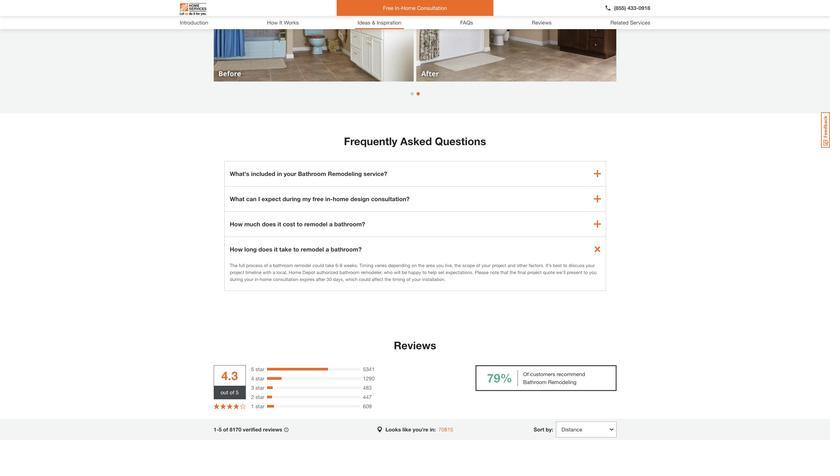 Task type: describe. For each thing, give the bounding box(es) containing it.
does for long
[[258, 245, 272, 253]]

out
[[221, 389, 228, 395]]

in-
[[395, 5, 401, 11]]

star for 1
[[256, 403, 264, 409]]

0918
[[639, 5, 650, 11]]

area
[[426, 262, 435, 268]]

included
[[251, 170, 275, 177]]

to right cost
[[297, 220, 303, 228]]

asked
[[400, 135, 432, 147]]

what's included in your bathroom remodeling service?
[[230, 170, 387, 177]]

0 vertical spatial take
[[279, 245, 292, 253]]

of up with
[[264, 262, 268, 268]]

to right present
[[584, 269, 588, 275]]

4 ☆ from the left
[[233, 403, 239, 410]]

a up with
[[269, 262, 272, 268]]

how long does it take to remodel a bathroom?
[[230, 245, 362, 253]]

1 star from the top
[[256, 366, 264, 372]]

much
[[244, 220, 260, 228]]

free in-home consultation
[[383, 5, 447, 11]]

how for how much does it cost to remodel a bathroom?
[[230, 220, 243, 228]]

1-
[[214, 426, 219, 432]]

the full process of a bathroom remodel could take 6-8 weeks. timing varies depending on the area you live, the scope of your project and other factors. it's best to discuss your project timeline with a local, home depot authorized bathroom remodeler, who will be happy to help set expectations. please note that the final project quote we'll present to you during your in-home consultation expires after 30 days, which could affect the timing of your installation.
[[230, 262, 597, 282]]

who
[[384, 269, 393, 275]]

70815
[[439, 426, 453, 432]]

★ ★ ★ ★ ★
[[214, 403, 246, 410]]

ideas
[[358, 19, 370, 26]]

bathroom inside of customers recommend bathroom remodeling
[[523, 379, 547, 385]]

take inside "the full process of a bathroom remodel could take 6-8 weeks. timing varies depending on the area you live, the scope of your project and other factors. it's best to discuss your project timeline with a local, home depot authorized bathroom remodeler, who will be happy to help set expectations. please note that the final project quote we'll present to you during your in-home consultation expires after 30 days, which could affect the timing of your installation."
[[325, 262, 334, 268]]

of down be on the left of page
[[407, 276, 411, 282]]

3 ☆ from the left
[[227, 403, 233, 410]]

the
[[230, 262, 238, 268]]

1 vertical spatial could
[[359, 276, 371, 282]]

home inside free in-home consultation button
[[401, 5, 416, 11]]

with
[[263, 269, 271, 275]]

5 star link
[[251, 365, 264, 373]]

the up expectations.
[[454, 262, 461, 268]]

what can i expect during my free in-home design consultation?
[[230, 195, 410, 202]]

quote
[[543, 269, 555, 275]]

bathroom? for how much does it cost to remodel a bathroom?
[[334, 220, 365, 228]]

your right in
[[284, 170, 296, 177]]

consultation?
[[371, 195, 410, 202]]

services
[[630, 19, 650, 26]]

service?
[[364, 170, 387, 177]]

0 vertical spatial you
[[436, 262, 444, 268]]

your up please
[[482, 262, 491, 268]]

factors.
[[529, 262, 544, 268]]

1 horizontal spatial bathroom
[[340, 269, 360, 275]]

3 star link
[[251, 384, 264, 392]]

be
[[402, 269, 407, 275]]

it for take
[[274, 245, 278, 253]]

609
[[363, 403, 372, 409]]

1 horizontal spatial 5
[[236, 389, 239, 395]]

remodeler,
[[361, 269, 383, 275]]

bathroom? for how long does it take to remodel a bathroom?
[[331, 245, 362, 253]]

of right "out"
[[230, 389, 234, 395]]

it for cost
[[278, 220, 281, 228]]

(855)
[[614, 5, 626, 11]]

8
[[340, 262, 342, 268]]

out of 5
[[221, 389, 239, 395]]

1 horizontal spatial you
[[589, 269, 597, 275]]

2 ☆ from the left
[[220, 403, 226, 410]]

discuss
[[569, 262, 585, 268]]

5 star
[[251, 366, 264, 372]]

note
[[490, 269, 499, 275]]

it
[[279, 19, 282, 26]]

reviews
[[263, 426, 282, 432]]

verified
[[243, 426, 262, 432]]

4 ★ from the left
[[233, 403, 239, 410]]

final
[[518, 269, 526, 275]]

remodel for take
[[301, 245, 324, 253]]

it's
[[546, 262, 552, 268]]

expectations.
[[446, 269, 474, 275]]

your down happy
[[412, 276, 421, 282]]

(855) 433-0918
[[614, 5, 650, 11]]

do it for you logo image
[[180, 0, 206, 18]]

3
[[251, 384, 254, 391]]

2
[[251, 394, 254, 400]]

1 star link
[[251, 402, 264, 410]]

447 1 star
[[251, 394, 372, 409]]

to right best
[[563, 262, 567, 268]]

inspiration
[[377, 19, 401, 26]]

0 vertical spatial remodeling
[[328, 170, 362, 177]]

i
[[258, 195, 260, 202]]

the down who
[[385, 276, 391, 282]]

can
[[246, 195, 257, 202]]

of
[[523, 371, 529, 377]]

0 vertical spatial reviews
[[532, 19, 552, 26]]

on
[[412, 262, 417, 268]]

&
[[372, 19, 375, 26]]

before & after image
[[214, 0, 616, 81]]

447
[[363, 394, 372, 400]]

of right 1-
[[223, 426, 228, 432]]

1 horizontal spatial home
[[333, 195, 349, 202]]

set
[[438, 269, 444, 275]]

looks
[[386, 426, 401, 432]]

after
[[316, 276, 325, 282]]

weeks.
[[344, 262, 358, 268]]

depot
[[303, 269, 315, 275]]

looks like you're in: 70815
[[386, 426, 453, 432]]

which
[[346, 276, 358, 282]]

customers
[[530, 371, 555, 377]]

6-
[[335, 262, 340, 268]]

star for 4
[[256, 375, 264, 381]]

5341
[[363, 366, 375, 372]]

to down how much does it cost to remodel a bathroom? at the left of page
[[293, 245, 299, 253]]

4.3
[[221, 368, 238, 383]]

0 vertical spatial could
[[313, 262, 324, 268]]

consultation
[[273, 276, 298, 282]]



Task type: vqa. For each thing, say whether or not it's contained in the screenshot.
"Microwave"
no



Task type: locate. For each thing, give the bounding box(es) containing it.
your
[[284, 170, 296, 177], [482, 262, 491, 268], [586, 262, 595, 268], [244, 276, 253, 282], [412, 276, 421, 282]]

0 horizontal spatial during
[[230, 276, 243, 282]]

related
[[611, 19, 629, 26]]

it left cost
[[278, 220, 281, 228]]

star inside the 1290 3 star
[[256, 384, 264, 391]]

home
[[333, 195, 349, 202], [260, 276, 272, 282]]

0 vertical spatial bathroom
[[273, 262, 293, 268]]

1 vertical spatial bathroom
[[340, 269, 360, 275]]

0 vertical spatial 5
[[251, 366, 254, 372]]

free in-home consultation button
[[337, 0, 494, 16]]

bathroom? down design
[[334, 220, 365, 228]]

5 up 4
[[251, 366, 254, 372]]

star inside 5341 4 star
[[256, 375, 264, 381]]

during left my
[[283, 195, 301, 202]]

it up the local,
[[274, 245, 278, 253]]

1 vertical spatial home
[[260, 276, 272, 282]]

expect
[[262, 195, 281, 202]]

could up the authorized
[[313, 262, 324, 268]]

days,
[[333, 276, 344, 282]]

scope
[[462, 262, 475, 268]]

1 vertical spatial bathroom?
[[331, 245, 362, 253]]

sort by:
[[534, 426, 553, 432]]

to left help
[[423, 269, 427, 275]]

1290 3 star
[[251, 375, 375, 391]]

0 vertical spatial home
[[333, 195, 349, 202]]

design
[[350, 195, 369, 202]]

authorized
[[316, 269, 338, 275]]

bathroom up my
[[298, 170, 326, 177]]

my
[[302, 195, 311, 202]]

1 horizontal spatial in-
[[325, 195, 333, 202]]

4 star link
[[251, 374, 264, 382]]

recommend
[[557, 371, 585, 377]]

1 ☆ from the left
[[214, 403, 220, 410]]

timing
[[393, 276, 405, 282]]

remodeling up design
[[328, 170, 362, 177]]

1 vertical spatial it
[[274, 245, 278, 253]]

1
[[251, 403, 254, 409]]

how
[[267, 19, 278, 26], [230, 220, 243, 228], [230, 245, 243, 253]]

star for 2
[[256, 394, 264, 400]]

bathroom
[[273, 262, 293, 268], [340, 269, 360, 275]]

take up the local,
[[279, 245, 292, 253]]

of up please
[[476, 262, 480, 268]]

how left it
[[267, 19, 278, 26]]

bathroom up the local,
[[273, 262, 293, 268]]

expires
[[300, 276, 315, 282]]

you
[[436, 262, 444, 268], [589, 269, 597, 275]]

varies
[[375, 262, 387, 268]]

☆
[[214, 403, 220, 410], [220, 403, 226, 410], [227, 403, 233, 410], [233, 403, 239, 410], [240, 403, 246, 410]]

how left much
[[230, 220, 243, 228]]

star up 4 star link
[[256, 366, 264, 372]]

home right free
[[401, 5, 416, 11]]

3 star from the top
[[256, 384, 264, 391]]

1 horizontal spatial reviews
[[532, 19, 552, 26]]

we'll
[[556, 269, 566, 275]]

5 right "out"
[[236, 389, 239, 395]]

full
[[239, 262, 245, 268]]

does
[[262, 220, 276, 228], [258, 245, 272, 253]]

1 vertical spatial reviews
[[394, 339, 436, 351]]

1 vertical spatial you
[[589, 269, 597, 275]]

79%
[[487, 371, 512, 385]]

4
[[251, 375, 254, 381]]

does for much
[[262, 220, 276, 228]]

star right 4
[[256, 375, 264, 381]]

star for 3
[[256, 384, 264, 391]]

home inside "the full process of a bathroom remodel could take 6-8 weeks. timing varies depending on the area you live, the scope of your project and other factors. it's best to discuss your project timeline with a local, home depot authorized bathroom remodeler, who will be happy to help set expectations. please note that the final project quote we'll present to you during your in-home consultation expires after 30 days, which could affect the timing of your installation."
[[260, 276, 272, 282]]

that
[[501, 269, 509, 275]]

take
[[279, 245, 292, 253], [325, 262, 334, 268]]

bathroom down customers
[[523, 379, 547, 385]]

in- inside "the full process of a bathroom remodel could take 6-8 weeks. timing varies depending on the area you live, the scope of your project and other factors. it's best to discuss your project timeline with a local, home depot authorized bathroom remodeler, who will be happy to help set expectations. please note that the final project quote we'll present to you during your in-home consultation expires after 30 days, which could affect the timing of your installation."
[[255, 276, 260, 282]]

2 star from the top
[[256, 375, 264, 381]]

0 vertical spatial how
[[267, 19, 278, 26]]

introduction
[[180, 19, 208, 26]]

0 vertical spatial remodel
[[304, 220, 328, 228]]

how for how it works
[[267, 19, 278, 26]]

483 2 star
[[251, 384, 372, 400]]

1 vertical spatial home
[[289, 269, 301, 275]]

during inside "the full process of a bathroom remodel could take 6-8 weeks. timing varies depending on the area you live, the scope of your project and other factors. it's best to discuss your project timeline with a local, home depot authorized bathroom remodeler, who will be happy to help set expectations. please note that the final project quote we'll present to you during your in-home consultation expires after 30 days, which could affect the timing of your installation."
[[230, 276, 243, 282]]

remodeling down recommend
[[548, 379, 577, 385]]

0 horizontal spatial in-
[[255, 276, 260, 282]]

0 vertical spatial it
[[278, 220, 281, 228]]

home up consultation
[[289, 269, 301, 275]]

consultation
[[417, 5, 447, 11]]

happy
[[408, 269, 421, 275]]

star right 2
[[256, 394, 264, 400]]

30
[[327, 276, 332, 282]]

feedback link image
[[821, 112, 830, 148]]

2 vertical spatial how
[[230, 245, 243, 253]]

it
[[278, 220, 281, 228], [274, 245, 278, 253]]

project
[[492, 262, 506, 268], [230, 269, 244, 275], [527, 269, 542, 275]]

5 ☆ from the left
[[240, 403, 246, 410]]

installation.
[[422, 276, 446, 282]]

like
[[403, 426, 411, 432]]

during down the
[[230, 276, 243, 282]]

remodel for cost
[[304, 220, 328, 228]]

free
[[313, 195, 324, 202]]

star inside 483 2 star
[[256, 394, 264, 400]]

a up the authorized
[[326, 245, 329, 253]]

the
[[418, 262, 425, 268], [454, 262, 461, 268], [510, 269, 516, 275], [385, 276, 391, 282]]

you up the set
[[436, 262, 444, 268]]

ideas & inspiration
[[358, 19, 401, 26]]

how for how long does it take to remodel a bathroom?
[[230, 245, 243, 253]]

0 horizontal spatial bathroom
[[298, 170, 326, 177]]

star right 3
[[256, 384, 264, 391]]

present
[[567, 269, 583, 275]]

your right discuss
[[586, 262, 595, 268]]

how it works
[[267, 19, 299, 26]]

please
[[475, 269, 489, 275]]

during
[[283, 195, 301, 202], [230, 276, 243, 282]]

how left long
[[230, 245, 243, 253]]

0 horizontal spatial remodeling
[[328, 170, 362, 177]]

1 horizontal spatial during
[[283, 195, 301, 202]]

does right much
[[262, 220, 276, 228]]

sort
[[534, 426, 544, 432]]

1 horizontal spatial project
[[492, 262, 506, 268]]

1 vertical spatial remodeling
[[548, 379, 577, 385]]

frequently
[[344, 135, 397, 147]]

star inside '447 1 star'
[[256, 403, 264, 409]]

0 horizontal spatial project
[[230, 269, 244, 275]]

in
[[277, 170, 282, 177]]

by:
[[546, 426, 553, 432]]

star right the '1'
[[256, 403, 264, 409]]

5 star from the top
[[256, 403, 264, 409]]

project up note
[[492, 262, 506, 268]]

in- right the free
[[325, 195, 333, 202]]

1 vertical spatial 5
[[236, 389, 239, 395]]

0 vertical spatial bathroom?
[[334, 220, 365, 228]]

2 vertical spatial remodel
[[294, 262, 311, 268]]

1290
[[363, 375, 375, 381]]

could down remodeler,
[[359, 276, 371, 282]]

home down with
[[260, 276, 272, 282]]

could
[[313, 262, 324, 268], [359, 276, 371, 282]]

remodel inside "the full process of a bathroom remodel could take 6-8 weeks. timing varies depending on the area you live, the scope of your project and other factors. it's best to discuss your project timeline with a local, home depot authorized bathroom remodeler, who will be happy to help set expectations. please note that the final project quote we'll present to you during your in-home consultation expires after 30 days, which could affect the timing of your installation."
[[294, 262, 311, 268]]

0 vertical spatial does
[[262, 220, 276, 228]]

bathroom down weeks.
[[340, 269, 360, 275]]

2 horizontal spatial project
[[527, 269, 542, 275]]

0 vertical spatial during
[[283, 195, 301, 202]]

1 vertical spatial take
[[325, 262, 334, 268]]

1 ★ from the left
[[214, 403, 220, 410]]

2 ★ from the left
[[220, 403, 226, 410]]

process
[[246, 262, 263, 268]]

and
[[508, 262, 516, 268]]

remodel
[[304, 220, 328, 228], [301, 245, 324, 253], [294, 262, 311, 268]]

your down timeline
[[244, 276, 253, 282]]

reviews
[[532, 19, 552, 26], [394, 339, 436, 351]]

remodeling inside of customers recommend bathroom remodeling
[[548, 379, 577, 385]]

1 horizontal spatial bathroom
[[523, 379, 547, 385]]

1 vertical spatial during
[[230, 276, 243, 282]]

best
[[553, 262, 562, 268]]

0 horizontal spatial take
[[279, 245, 292, 253]]

the down and
[[510, 269, 516, 275]]

0 horizontal spatial home
[[289, 269, 301, 275]]

0 horizontal spatial reviews
[[394, 339, 436, 351]]

long
[[244, 245, 257, 253]]

0 horizontal spatial could
[[313, 262, 324, 268]]

4 star from the top
[[256, 394, 264, 400]]

2 vertical spatial 5
[[219, 426, 222, 432]]

faqs
[[460, 19, 473, 26]]

1 horizontal spatial remodeling
[[548, 379, 577, 385]]

3 ★ from the left
[[227, 403, 233, 410]]

483
[[363, 384, 372, 391]]

does right long
[[258, 245, 272, 253]]

depending
[[388, 262, 410, 268]]

you right present
[[589, 269, 597, 275]]

1-5 of 8170 verified reviews
[[214, 426, 284, 432]]

cost
[[283, 220, 295, 228]]

2 horizontal spatial 5
[[251, 366, 254, 372]]

1 horizontal spatial could
[[359, 276, 371, 282]]

70815 link
[[439, 426, 453, 432]]

a
[[329, 220, 333, 228], [326, 245, 329, 253], [269, 262, 272, 268], [273, 269, 275, 275]]

0 vertical spatial bathroom
[[298, 170, 326, 177]]

project down the
[[230, 269, 244, 275]]

0 vertical spatial home
[[401, 5, 416, 11]]

1 vertical spatial how
[[230, 220, 243, 228]]

local,
[[276, 269, 287, 275]]

home left design
[[333, 195, 349, 202]]

affect
[[372, 276, 383, 282]]

433-
[[628, 5, 639, 11]]

5 left 8170
[[219, 426, 222, 432]]

related services
[[611, 19, 650, 26]]

1 vertical spatial in-
[[255, 276, 260, 282]]

in- down timeline
[[255, 276, 260, 282]]

0 horizontal spatial bathroom
[[273, 262, 293, 268]]

1 vertical spatial does
[[258, 245, 272, 253]]

you're
[[413, 426, 428, 432]]

a down what can i expect during my free in-home design consultation?
[[329, 220, 333, 228]]

5 ★ from the left
[[240, 403, 246, 410]]

bathroom? up weeks.
[[331, 245, 362, 253]]

1 vertical spatial bathroom
[[523, 379, 547, 385]]

a right with
[[273, 269, 275, 275]]

0 horizontal spatial you
[[436, 262, 444, 268]]

0 vertical spatial in-
[[325, 195, 333, 202]]

1 horizontal spatial take
[[325, 262, 334, 268]]

what's
[[230, 170, 249, 177]]

remodel for a
[[294, 262, 311, 268]]

0 horizontal spatial 5
[[219, 426, 222, 432]]

the right the on at the bottom
[[418, 262, 425, 268]]

home inside "the full process of a bathroom remodel could take 6-8 weeks. timing varies depending on the area you live, the scope of your project and other factors. it's best to discuss your project timeline with a local, home depot authorized bathroom remodeler, who will be happy to help set expectations. please note that the final project quote we'll present to you during your in-home consultation expires after 30 days, which could affect the timing of your installation."
[[289, 269, 301, 275]]

1 vertical spatial remodel
[[301, 245, 324, 253]]

take up the authorized
[[325, 262, 334, 268]]

project down factors.
[[527, 269, 542, 275]]

1 horizontal spatial home
[[401, 5, 416, 11]]

other
[[517, 262, 528, 268]]

timeline
[[245, 269, 262, 275]]

works
[[284, 19, 299, 26]]

timing
[[360, 262, 373, 268]]

0 horizontal spatial home
[[260, 276, 272, 282]]



